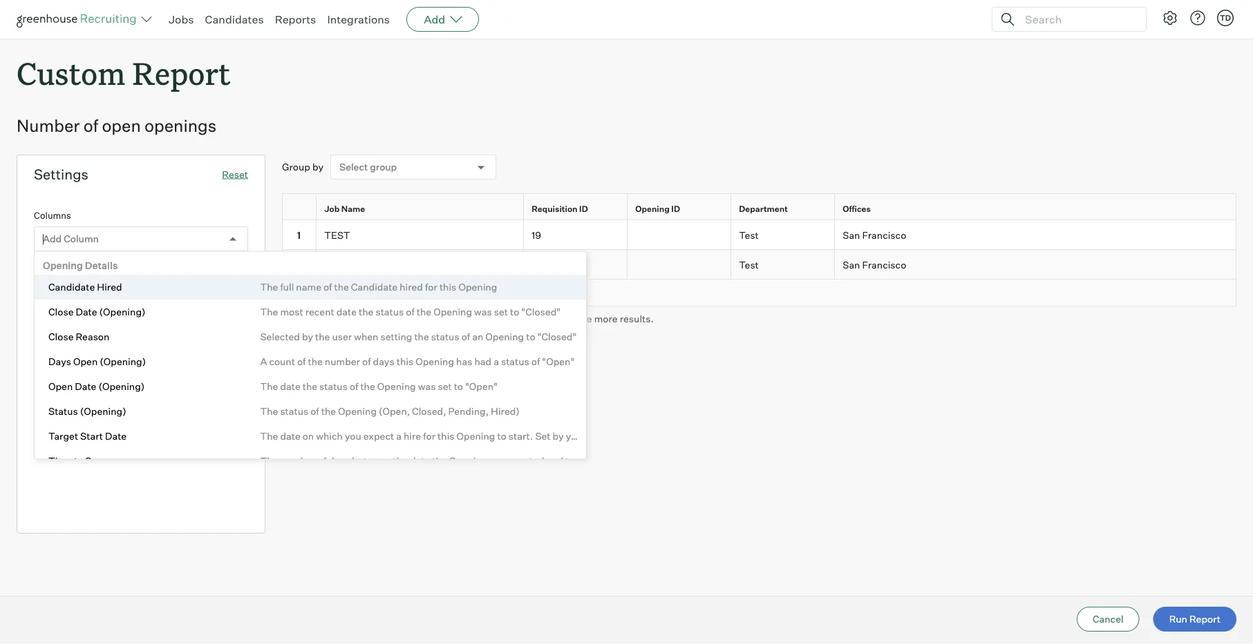 Task type: describe. For each thing, give the bounding box(es) containing it.
when
[[354, 331, 378, 343]]

opening inside column header
[[635, 203, 670, 214]]

of down report
[[531, 356, 540, 368]]

setting
[[380, 331, 412, 343]]

user
[[332, 331, 352, 343]]

was left the sourced
[[659, 455, 677, 467]]

0 horizontal spatial requisition
[[62, 312, 114, 324]]

to left see
[[565, 313, 574, 325]]

of up on
[[311, 405, 319, 417]]

add button
[[407, 7, 479, 32]]

close reason
[[48, 331, 109, 343]]

custom
[[17, 53, 125, 93]]

(opening) down open date (opening)
[[80, 405, 126, 417]]

of left an
[[461, 331, 470, 343]]

0 vertical spatial for
[[425, 281, 437, 293]]

the date the status of the opening was set to "open"
[[260, 381, 498, 393]]

status (opening)
[[48, 405, 126, 417]]

the down the date on which you expect a hire for this opening to start. set by your internal team
[[432, 455, 447, 467]]

run inside button
[[1169, 614, 1188, 626]]

closed,
[[412, 405, 446, 417]]

(opening) for days open (opening)
[[100, 356, 146, 368]]

test
[[324, 229, 350, 241]]

francisco for 50
[[862, 259, 906, 271]]

status up 'setting'
[[376, 306, 404, 318]]

a left hire
[[396, 430, 402, 442]]

1 vertical spatial department
[[62, 386, 117, 398]]

report
[[535, 313, 563, 325]]

the right count
[[308, 356, 323, 368]]

the up the selected by the user when setting the status of an opening to "closed"
[[417, 306, 431, 318]]

the for the date on which you expect a hire for this opening to start. set by your internal team
[[260, 430, 278, 442]]

team
[[625, 430, 648, 442]]

on
[[303, 430, 314, 442]]

designer
[[324, 259, 365, 271]]

1 vertical spatial this
[[397, 356, 413, 368]]

had
[[474, 356, 492, 368]]

to left report
[[510, 306, 519, 318]]

0 vertical spatial days
[[373, 356, 394, 368]]

report for run report
[[1190, 614, 1221, 626]]

status
[[48, 405, 78, 417]]

to left start.
[[497, 430, 507, 442]]

full
[[280, 281, 294, 293]]

the date on which you expect a hire for this opening to start. set by your internal team
[[260, 430, 648, 442]]

cancel
[[1093, 614, 1124, 626]]

target start date
[[48, 430, 127, 442]]

san francisco for 19
[[843, 229, 906, 241]]

of right name
[[323, 281, 332, 293]]

the up the a count of the number of days this opening has had a status of "open" at the left
[[414, 331, 429, 343]]

status down 5 on the left of page
[[431, 331, 459, 343]]

an
[[472, 331, 483, 343]]

jobs
[[169, 12, 194, 26]]

row containing 1
[[282, 221, 1237, 250]]

san francisco for 50
[[843, 259, 906, 271]]

sourced
[[679, 455, 716, 467]]

integrations
[[327, 12, 390, 26]]

max
[[380, 313, 400, 325]]

candidates
[[205, 12, 264, 26]]

0 horizontal spatial number
[[280, 455, 316, 467]]

close date (opening)
[[48, 306, 145, 318]]

a right had
[[494, 356, 499, 368]]

which
[[316, 430, 343, 442]]

job for requisition id
[[62, 276, 79, 288]]

to right time
[[74, 455, 83, 467]]

"closed" for selected by the user when setting the status of an opening to "closed"
[[537, 331, 577, 343]]

(open,
[[379, 405, 410, 417]]

date down the internal
[[582, 455, 603, 467]]

to down has
[[454, 381, 463, 393]]

this preview shows a max number of 5 records. run the report to see more results.
[[282, 313, 654, 325]]

cell for 50
[[628, 250, 731, 280]]

2 vertical spatial for
[[718, 455, 730, 467]]

hire
[[404, 430, 421, 442]]

and
[[546, 455, 563, 467]]

1 horizontal spatial set
[[494, 306, 508, 318]]

internal
[[588, 430, 623, 442]]

group by
[[282, 161, 323, 173]]

row containing designer
[[282, 250, 1237, 280]]

selected
[[260, 331, 300, 343]]

status up which
[[319, 381, 348, 393]]

time
[[48, 455, 72, 467]]

job for test
[[324, 203, 340, 214]]

0 horizontal spatial run
[[498, 313, 516, 325]]

this
[[282, 313, 302, 325]]

1 vertical spatial "open"
[[465, 381, 498, 393]]

select group
[[339, 161, 397, 173]]

open
[[102, 116, 141, 136]]

results.
[[620, 313, 654, 325]]

2 vertical spatial by
[[553, 430, 564, 442]]

of down when
[[362, 356, 371, 368]]

row containing job name
[[282, 194, 1237, 223]]

date up user
[[336, 306, 357, 318]]

add column
[[43, 233, 99, 245]]

2 horizontal spatial number
[[402, 313, 437, 325]]

the full name of the candidate hired for this opening
[[260, 281, 497, 293]]

td
[[1220, 13, 1231, 22]]

name
[[296, 281, 321, 293]]

5
[[450, 313, 456, 325]]

job name for requisition id
[[62, 276, 108, 288]]

a
[[260, 356, 267, 368]]

preview
[[304, 313, 340, 325]]

hired
[[97, 281, 122, 293]]

the for the number of days between the date the opening was created and the date a candidate was sourced for the opening
[[260, 455, 278, 467]]

more
[[594, 313, 618, 325]]

columns
[[34, 210, 71, 221]]

was up closed,
[[418, 381, 436, 393]]

1 horizontal spatial number
[[325, 356, 360, 368]]

date left on
[[280, 430, 300, 442]]

expect
[[363, 430, 394, 442]]

status right had
[[501, 356, 529, 368]]

was up an
[[474, 306, 492, 318]]

group
[[370, 161, 397, 173]]

see
[[576, 313, 592, 325]]

add for add column
[[43, 233, 62, 245]]

1 candidate from the left
[[48, 281, 95, 293]]

the right the sourced
[[732, 455, 747, 467]]

details
[[85, 260, 118, 272]]

date for open
[[75, 381, 96, 393]]

openings
[[144, 116, 216, 136]]

san for 19
[[843, 229, 860, 241]]

requisition inside column header
[[532, 203, 578, 214]]

19
[[532, 229, 541, 241]]

candidate hired
[[48, 281, 122, 293]]

select
[[339, 161, 368, 173]]

between
[[352, 455, 391, 467]]

1 cell
[[282, 221, 317, 250]]

the down hire
[[393, 455, 408, 467]]

candidates link
[[205, 12, 264, 26]]

1 vertical spatial for
[[423, 430, 436, 442]]

custom report
[[17, 53, 231, 93]]

the for the date the status of the opening was set to "open"
[[260, 381, 278, 393]]

of down which
[[318, 455, 326, 467]]

was left 'created'
[[490, 455, 508, 467]]

1
[[297, 229, 301, 241]]

of left 5 on the left of page
[[439, 313, 448, 325]]

job name for test
[[324, 203, 365, 214]]



Task type: locate. For each thing, give the bounding box(es) containing it.
by down preview
[[302, 331, 313, 343]]

the status of the opening (open, closed, pending, hired)
[[260, 405, 520, 417]]

for
[[425, 281, 437, 293], [423, 430, 436, 442], [718, 455, 730, 467]]

id
[[579, 203, 588, 214], [671, 203, 680, 214], [116, 312, 125, 324], [103, 349, 113, 361]]

column header
[[282, 194, 319, 223]]

0 horizontal spatial department
[[62, 386, 117, 398]]

0 horizontal spatial job
[[62, 276, 79, 288]]

2 francisco from the top
[[862, 259, 906, 271]]

requisition id up the 19 at the top of the page
[[532, 203, 588, 214]]

set left report
[[494, 306, 508, 318]]

this down closed,
[[438, 430, 455, 442]]

requisition
[[532, 203, 578, 214], [62, 312, 114, 324]]

0 vertical spatial san
[[843, 229, 860, 241]]

open down 'days' at the bottom left
[[48, 381, 73, 393]]

set up closed,
[[438, 381, 452, 393]]

1 horizontal spatial name
[[341, 203, 365, 214]]

row
[[282, 194, 1237, 223], [282, 221, 1237, 250], [282, 250, 1237, 280]]

number up the selected by the user when setting the status of an opening to "closed"
[[402, 313, 437, 325]]

the down preview
[[315, 331, 330, 343]]

0 vertical spatial san francisco
[[843, 229, 906, 241]]

run report button
[[1153, 608, 1237, 632]]

a count of the number of days this opening has had a status of "open"
[[260, 356, 575, 368]]

integrations link
[[327, 12, 390, 26]]

(opening) up open date (opening)
[[100, 356, 146, 368]]

1 san from the top
[[843, 229, 860, 241]]

2 vertical spatial this
[[438, 430, 455, 442]]

by for selected
[[302, 331, 313, 343]]

hired
[[400, 281, 423, 293]]

table
[[282, 194, 1237, 307]]

1 vertical spatial job name
[[62, 276, 108, 288]]

this up 5 on the left of page
[[440, 281, 456, 293]]

1 vertical spatial opening id
[[62, 349, 113, 361]]

50
[[532, 259, 544, 271]]

2 san francisco from the top
[[843, 259, 906, 271]]

set
[[535, 430, 551, 442]]

the for the most recent date the status of the opening was set to "closed"
[[260, 306, 278, 318]]

(opening) down hired
[[99, 306, 145, 318]]

configure image
[[1162, 10, 1179, 26]]

0 horizontal spatial set
[[438, 381, 452, 393]]

of right count
[[297, 356, 306, 368]]

francisco for 19
[[862, 229, 906, 241]]

2 vertical spatial date
[[105, 430, 127, 442]]

of
[[83, 116, 98, 136], [323, 281, 332, 293], [406, 306, 415, 318], [439, 313, 448, 325], [461, 331, 470, 343], [297, 356, 306, 368], [362, 356, 371, 368], [531, 356, 540, 368], [350, 381, 358, 393], [311, 405, 319, 417], [318, 455, 326, 467]]

0 vertical spatial number
[[402, 313, 437, 325]]

you
[[345, 430, 361, 442]]

run report
[[1169, 614, 1221, 626]]

2 close from the top
[[48, 331, 74, 343]]

0 vertical spatial department
[[739, 203, 788, 214]]

test for 19
[[739, 229, 759, 241]]

job name up "test"
[[324, 203, 365, 214]]

2 the from the top
[[260, 306, 278, 318]]

department
[[739, 203, 788, 214], [62, 386, 117, 398]]

1 horizontal spatial department
[[739, 203, 788, 214]]

5 the from the top
[[260, 430, 278, 442]]

a down the internal
[[605, 455, 610, 467]]

by for group
[[312, 161, 323, 173]]

Search text field
[[1022, 9, 1134, 29]]

date right start
[[105, 430, 127, 442]]

1 test from the top
[[739, 229, 759, 241]]

0 horizontal spatial job name
[[62, 276, 108, 288]]

was
[[474, 306, 492, 318], [418, 381, 436, 393], [490, 455, 508, 467], [659, 455, 677, 467]]

0 vertical spatial requisition
[[532, 203, 578, 214]]

requisition id up reason
[[62, 312, 125, 324]]

the most recent date the status of the opening was set to "closed"
[[260, 306, 561, 318]]

opening details
[[43, 260, 118, 272]]

date up status (opening)
[[75, 381, 96, 393]]

0 vertical spatial set
[[494, 306, 508, 318]]

1 vertical spatial run
[[1169, 614, 1188, 626]]

number
[[402, 313, 437, 325], [325, 356, 360, 368], [280, 455, 316, 467]]

0 vertical spatial requisition id
[[532, 203, 588, 214]]

for right the sourced
[[718, 455, 730, 467]]

the right and
[[565, 455, 580, 467]]

by right group
[[312, 161, 323, 173]]

close for close date (opening)
[[48, 306, 74, 318]]

san
[[843, 229, 860, 241], [843, 259, 860, 271]]

days up the date the status of the opening was set to "open"
[[373, 356, 394, 368]]

selected by the user when setting the status of an opening to "closed"
[[260, 331, 577, 343]]

"open" down report
[[542, 356, 575, 368]]

records.
[[458, 313, 496, 325]]

to down report
[[526, 331, 535, 343]]

requisition id
[[532, 203, 588, 214], [62, 312, 125, 324]]

job name column header
[[317, 194, 527, 223]]

this down 'setting'
[[397, 356, 413, 368]]

settings
[[34, 166, 88, 183]]

1 horizontal spatial requisition
[[532, 203, 578, 214]]

san for 50
[[843, 259, 860, 271]]

department inside "column header"
[[739, 203, 788, 214]]

francisco
[[862, 229, 906, 241], [862, 259, 906, 271]]

job name down the opening details
[[62, 276, 108, 288]]

name up "test"
[[341, 203, 365, 214]]

column
[[64, 233, 99, 245]]

days open (opening)
[[48, 356, 146, 368]]

report inside button
[[1190, 614, 1221, 626]]

the
[[334, 281, 349, 293], [359, 306, 374, 318], [417, 306, 431, 318], [518, 313, 533, 325], [315, 331, 330, 343], [414, 331, 429, 343], [308, 356, 323, 368], [303, 381, 317, 393], [360, 381, 375, 393], [321, 405, 336, 417], [393, 455, 408, 467], [432, 455, 447, 467], [565, 455, 580, 467], [732, 455, 747, 467]]

1 horizontal spatial job
[[324, 203, 340, 214]]

days
[[48, 356, 71, 368]]

san francisco
[[843, 229, 906, 241], [843, 259, 906, 271]]

1 horizontal spatial candidate
[[351, 281, 398, 293]]

offices inside row
[[843, 203, 871, 214]]

opening
[[635, 203, 670, 214], [43, 260, 83, 272], [459, 281, 497, 293], [434, 306, 472, 318], [485, 331, 524, 343], [62, 349, 101, 361], [416, 356, 454, 368], [377, 381, 416, 393], [338, 405, 377, 417], [457, 430, 495, 442], [449, 455, 488, 467], [749, 455, 788, 467]]

1 vertical spatial offices
[[62, 422, 94, 434]]

1 vertical spatial report
[[1190, 614, 1221, 626]]

job
[[324, 203, 340, 214], [62, 276, 79, 288]]

open date (opening)
[[48, 381, 145, 393]]

"closed" for the most recent date the status of the opening was set to "closed"
[[521, 306, 561, 318]]

td button
[[1215, 7, 1237, 29]]

date down hire
[[410, 455, 430, 467]]

job up "test"
[[324, 203, 340, 214]]

reports link
[[275, 12, 316, 26]]

1 close from the top
[[48, 306, 74, 318]]

add for add
[[424, 12, 445, 26]]

status up on
[[280, 405, 308, 417]]

opening id
[[635, 203, 680, 214], [62, 349, 113, 361]]

the up on
[[303, 381, 317, 393]]

source
[[85, 455, 117, 467]]

name down details
[[81, 276, 108, 288]]

test for 50
[[739, 259, 759, 271]]

time to source
[[48, 455, 117, 467]]

0 vertical spatial this
[[440, 281, 456, 293]]

1 horizontal spatial days
[[373, 356, 394, 368]]

"closed"
[[521, 306, 561, 318], [537, 331, 577, 343]]

2 vertical spatial number
[[280, 455, 316, 467]]

date for close
[[76, 306, 97, 318]]

0 horizontal spatial add
[[43, 233, 62, 245]]

by
[[312, 161, 323, 173], [302, 331, 313, 343], [553, 430, 564, 442]]

1 vertical spatial job
[[62, 276, 79, 288]]

days
[[373, 356, 394, 368], [328, 455, 350, 467]]

start
[[80, 430, 103, 442]]

the up the status of the opening (open, closed, pending, hired)
[[360, 381, 375, 393]]

has
[[456, 356, 472, 368]]

pending,
[[448, 405, 489, 417]]

most
[[280, 306, 303, 318]]

by right set
[[553, 430, 564, 442]]

of right max
[[406, 306, 415, 318]]

target
[[48, 430, 78, 442]]

1 vertical spatial days
[[328, 455, 350, 467]]

number down user
[[325, 356, 360, 368]]

the for the full name of the candidate hired for this opening
[[260, 281, 278, 293]]

1 vertical spatial set
[[438, 381, 452, 393]]

1 horizontal spatial report
[[1190, 614, 1221, 626]]

number down on
[[280, 455, 316, 467]]

1 row from the top
[[282, 194, 1237, 223]]

date down candidate hired
[[76, 306, 97, 318]]

job down the opening details
[[62, 276, 79, 288]]

of left the open
[[83, 116, 98, 136]]

"open" down had
[[465, 381, 498, 393]]

0 vertical spatial job name
[[324, 203, 365, 214]]

the up which
[[321, 405, 336, 417]]

set
[[494, 306, 508, 318], [438, 381, 452, 393]]

reports
[[275, 12, 316, 26]]

the
[[260, 281, 278, 293], [260, 306, 278, 318], [260, 381, 278, 393], [260, 405, 278, 417], [260, 430, 278, 442], [260, 455, 278, 467]]

2 test from the top
[[739, 259, 759, 271]]

0 vertical spatial open
[[73, 356, 98, 368]]

close up 'days' at the bottom left
[[48, 331, 74, 343]]

1 horizontal spatial requisition id
[[532, 203, 588, 214]]

1 horizontal spatial job name
[[324, 203, 365, 214]]

1 vertical spatial by
[[302, 331, 313, 343]]

name for requisition id
[[81, 276, 108, 288]]

a
[[373, 313, 378, 325], [494, 356, 499, 368], [396, 430, 402, 442], [605, 455, 610, 467]]

name for test
[[341, 203, 365, 214]]

0 vertical spatial job
[[324, 203, 340, 214]]

job name inside column header
[[324, 203, 365, 214]]

created
[[510, 455, 544, 467]]

0 horizontal spatial days
[[328, 455, 350, 467]]

"closed" left see
[[521, 306, 561, 318]]

opening id column header
[[628, 194, 734, 223]]

1 vertical spatial san
[[843, 259, 860, 271]]

the number of days between the date the opening was created and the date a candidate was sourced for the opening
[[260, 455, 788, 467]]

greenhouse recruiting image
[[17, 11, 141, 28]]

(opening) for open date (opening)
[[98, 381, 145, 393]]

1 horizontal spatial "open"
[[542, 356, 575, 368]]

2 row from the top
[[282, 221, 1237, 250]]

reason
[[76, 331, 109, 343]]

requisition id inside requisition id column header
[[532, 203, 588, 214]]

cell for 19
[[628, 221, 731, 250]]

candidate down the opening details
[[48, 281, 95, 293]]

of up the status of the opening (open, closed, pending, hired)
[[350, 381, 358, 393]]

requisition up reason
[[62, 312, 114, 324]]

1 vertical spatial date
[[75, 381, 96, 393]]

date down count
[[280, 381, 300, 393]]

start.
[[509, 430, 533, 442]]

group
[[282, 161, 310, 173]]

1 vertical spatial number
[[325, 356, 360, 368]]

the left report
[[518, 313, 533, 325]]

(opening) for close date (opening)
[[99, 306, 145, 318]]

add inside popup button
[[424, 12, 445, 26]]

0 vertical spatial close
[[48, 306, 74, 318]]

cancel button
[[1077, 608, 1140, 632]]

1 vertical spatial add
[[43, 233, 62, 245]]

report
[[132, 53, 231, 93], [1190, 614, 1221, 626]]

0 vertical spatial report
[[132, 53, 231, 93]]

0 vertical spatial date
[[76, 306, 97, 318]]

jobs link
[[169, 12, 194, 26]]

4 the from the top
[[260, 405, 278, 417]]

0 vertical spatial name
[[341, 203, 365, 214]]

1 vertical spatial "closed"
[[537, 331, 577, 343]]

1 vertical spatial san francisco
[[843, 259, 906, 271]]

1 horizontal spatial add
[[424, 12, 445, 26]]

1 horizontal spatial opening id
[[635, 203, 680, 214]]

row group containing 1
[[282, 221, 1237, 280]]

3 the from the top
[[260, 381, 278, 393]]

hired)
[[491, 405, 520, 417]]

row group
[[282, 221, 1237, 280]]

0 horizontal spatial name
[[81, 276, 108, 288]]

reset link
[[222, 168, 248, 181]]

a left max
[[373, 313, 378, 325]]

table containing 1
[[282, 194, 1237, 307]]

0 vertical spatial opening id
[[635, 203, 680, 214]]

1 vertical spatial close
[[48, 331, 74, 343]]

0 vertical spatial "closed"
[[521, 306, 561, 318]]

close up close reason
[[48, 306, 74, 318]]

the down designer
[[334, 281, 349, 293]]

0 horizontal spatial opening id
[[62, 349, 113, 361]]

for right hire
[[423, 430, 436, 442]]

reset
[[222, 168, 248, 181]]

1 horizontal spatial run
[[1169, 614, 1188, 626]]

6 the from the top
[[260, 455, 278, 467]]

opening id inside column header
[[635, 203, 680, 214]]

1 vertical spatial requisition
[[62, 312, 114, 324]]

1 vertical spatial test
[[739, 259, 759, 271]]

shows
[[342, 313, 371, 325]]

0 vertical spatial test
[[739, 229, 759, 241]]

department column header
[[731, 194, 838, 223]]

"closed" down report
[[537, 331, 577, 343]]

1 the from the top
[[260, 281, 278, 293]]

0 horizontal spatial report
[[132, 53, 231, 93]]

candidate up max
[[351, 281, 398, 293]]

"open"
[[542, 356, 575, 368], [465, 381, 498, 393]]

0 horizontal spatial requisition id
[[62, 312, 125, 324]]

requisition id column header
[[524, 194, 630, 223]]

job inside column header
[[324, 203, 340, 214]]

(opening) down days open (opening)
[[98, 381, 145, 393]]

2 candidate from the left
[[351, 281, 398, 293]]

cell
[[628, 221, 731, 250], [282, 250, 317, 280], [628, 250, 731, 280]]

count
[[269, 356, 295, 368]]

1 vertical spatial open
[[48, 381, 73, 393]]

1 francisco from the top
[[862, 229, 906, 241]]

days down which
[[328, 455, 350, 467]]

candidate
[[612, 455, 657, 467]]

0 vertical spatial "open"
[[542, 356, 575, 368]]

number of open openings
[[17, 116, 216, 136]]

0 vertical spatial francisco
[[862, 229, 906, 241]]

candidate
[[48, 281, 95, 293], [351, 281, 398, 293]]

report for custom report
[[132, 53, 231, 93]]

0 vertical spatial by
[[312, 161, 323, 173]]

0 horizontal spatial candidate
[[48, 281, 95, 293]]

for right 'hired' on the top of page
[[425, 281, 437, 293]]

number
[[17, 116, 80, 136]]

open right 'days' at the bottom left
[[73, 356, 98, 368]]

1 vertical spatial name
[[81, 276, 108, 288]]

0 vertical spatial offices
[[843, 203, 871, 214]]

1 vertical spatial francisco
[[862, 259, 906, 271]]

1 horizontal spatial offices
[[843, 203, 871, 214]]

2 san from the top
[[843, 259, 860, 271]]

0 vertical spatial run
[[498, 313, 516, 325]]

your
[[566, 430, 586, 442]]

this
[[440, 281, 456, 293], [397, 356, 413, 368], [438, 430, 455, 442]]

1 vertical spatial requisition id
[[62, 312, 125, 324]]

3 row from the top
[[282, 250, 1237, 280]]

close for close reason
[[48, 331, 74, 343]]

0 vertical spatial add
[[424, 12, 445, 26]]

name inside column header
[[341, 203, 365, 214]]

0 horizontal spatial offices
[[62, 422, 94, 434]]

the left max
[[359, 306, 374, 318]]

requisition up the 19 at the top of the page
[[532, 203, 578, 214]]

1 san francisco from the top
[[843, 229, 906, 241]]

name
[[341, 203, 365, 214], [81, 276, 108, 288]]

the for the status of the opening (open, closed, pending, hired)
[[260, 405, 278, 417]]

run
[[498, 313, 516, 325], [1169, 614, 1188, 626]]

recent
[[305, 306, 334, 318]]

0 horizontal spatial "open"
[[465, 381, 498, 393]]



Task type: vqa. For each thing, say whether or not it's contained in the screenshot.
the
yes



